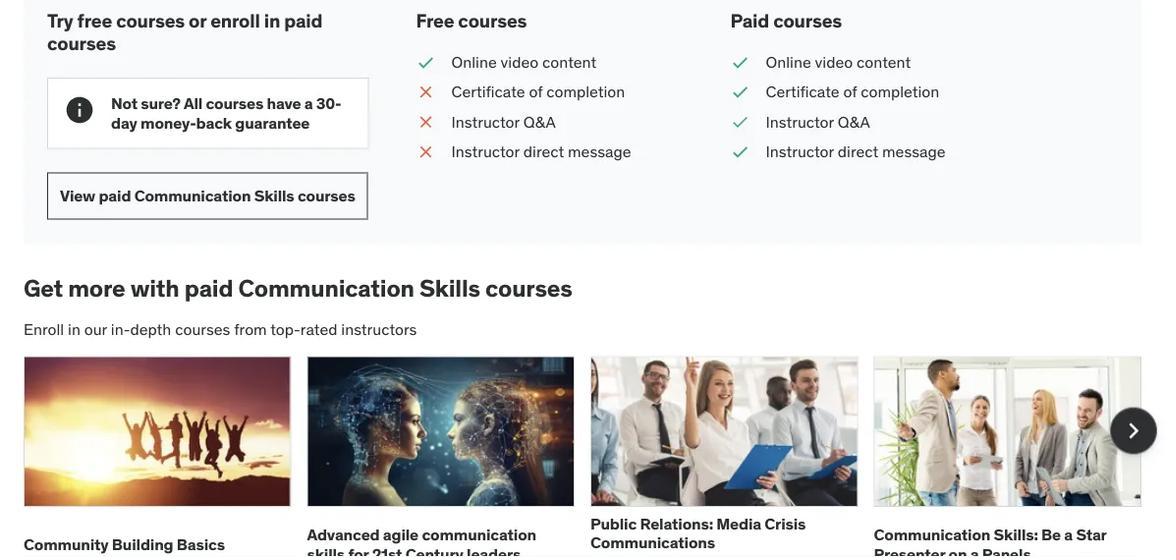 Task type: describe. For each thing, give the bounding box(es) containing it.
next image
[[1118, 415, 1150, 447]]

instructors
[[341, 319, 417, 339]]

public relations: media crisis communications link
[[591, 514, 806, 553]]

0 horizontal spatial skills
[[254, 186, 294, 206]]

message for paid courses
[[883, 142, 946, 162]]

2 vertical spatial paid
[[184, 274, 233, 303]]

on
[[949, 544, 967, 557]]

free courses
[[416, 8, 527, 32]]

view paid communication skills courses link
[[47, 172, 368, 220]]

with
[[130, 274, 179, 303]]

enroll
[[24, 319, 64, 339]]

advanced
[[307, 525, 380, 545]]

communications
[[591, 533, 715, 553]]

message for free courses
[[568, 142, 631, 162]]

certificate for paid
[[766, 82, 840, 102]]

community building basics
[[24, 534, 225, 555]]

get more with paid communication skills courses
[[24, 274, 573, 303]]

communication
[[422, 525, 537, 545]]

content for free courses
[[543, 52, 597, 72]]

communication inside communication skills: be a star presenter on a panels
[[874, 525, 991, 545]]

certificate of completion for paid courses
[[766, 82, 940, 102]]

try free courses or enroll in paid courses
[[47, 8, 323, 54]]

enroll
[[210, 8, 260, 32]]

top-
[[271, 319, 301, 339]]

panels
[[983, 544, 1032, 557]]

view
[[60, 186, 95, 206]]

content for paid courses
[[857, 52, 911, 72]]

presenter
[[874, 544, 946, 557]]

day
[[111, 112, 137, 132]]

relations:
[[640, 514, 713, 534]]

or
[[189, 8, 207, 32]]

communication skills: be a star presenter on a panels link
[[874, 525, 1107, 557]]

free
[[77, 8, 112, 32]]

for
[[348, 544, 369, 557]]

courses inside not sure? all courses have a 30- day money-back guarantee
[[206, 93, 264, 114]]

star
[[1077, 525, 1107, 545]]

money-
[[141, 112, 196, 132]]

leaders
[[467, 544, 521, 557]]

media
[[717, 514, 762, 534]]

all
[[184, 93, 203, 114]]

agile
[[383, 525, 419, 545]]

rated
[[301, 319, 338, 339]]

completion for paid courses
[[861, 82, 940, 102]]

certificate of completion for free courses
[[452, 82, 625, 102]]

instructor q&a for paid courses
[[766, 112, 870, 132]]

advanced agile communication skills for 21st century leaders link
[[307, 525, 537, 557]]

depth
[[130, 319, 171, 339]]

online video content for paid courses
[[766, 52, 911, 72]]

not
[[111, 93, 138, 114]]

online for free
[[452, 52, 497, 72]]

21st
[[372, 544, 402, 557]]

our
[[84, 319, 107, 339]]

direct for free courses
[[524, 142, 564, 162]]

certificate for free
[[452, 82, 525, 102]]

crisis
[[765, 514, 806, 534]]

video for free courses
[[501, 52, 539, 72]]

of for free courses
[[529, 82, 543, 102]]

community
[[24, 534, 109, 555]]

paid inside view paid communication skills courses link
[[99, 186, 131, 206]]

paid inside try free courses or enroll in paid courses
[[284, 8, 323, 32]]

direct for paid courses
[[838, 142, 879, 162]]

advanced agile communication skills for 21st century leaders
[[307, 525, 537, 557]]

skills:
[[994, 525, 1039, 545]]



Task type: locate. For each thing, give the bounding box(es) containing it.
online
[[452, 52, 497, 72], [766, 52, 811, 72]]

enroll in our in-depth courses from top-rated instructors
[[24, 319, 417, 339]]

free
[[416, 8, 454, 32]]

paid
[[731, 8, 770, 32]]

video
[[501, 52, 539, 72], [815, 52, 853, 72]]

not sure? all courses have a 30- day money-back guarantee
[[111, 93, 342, 132]]

instructor direct message
[[452, 142, 631, 162], [766, 142, 946, 162]]

2 q&a from the left
[[838, 112, 870, 132]]

0 horizontal spatial instructor q&a
[[452, 112, 556, 132]]

1 horizontal spatial completion
[[861, 82, 940, 102]]

certificate of completion down paid courses
[[766, 82, 940, 102]]

1 message from the left
[[568, 142, 631, 162]]

a left 30-
[[304, 93, 313, 114]]

1 horizontal spatial certificate
[[766, 82, 840, 102]]

instructor direct message for free courses
[[452, 142, 631, 162]]

online video content down paid courses
[[766, 52, 911, 72]]

2 certificate of completion from the left
[[766, 82, 940, 102]]

certificate down paid courses
[[766, 82, 840, 102]]

skills
[[307, 544, 345, 557]]

small image
[[416, 51, 436, 73], [416, 81, 436, 103], [731, 81, 750, 103], [731, 141, 750, 163]]

2 direct from the left
[[838, 142, 879, 162]]

completion
[[547, 82, 625, 102], [861, 82, 940, 102]]

1 horizontal spatial certificate of completion
[[766, 82, 940, 102]]

1 certificate of completion from the left
[[452, 82, 625, 102]]

2 message from the left
[[883, 142, 946, 162]]

1 vertical spatial skills
[[420, 274, 480, 303]]

in-
[[111, 319, 130, 339]]

2 instructor direct message from the left
[[766, 142, 946, 162]]

0 horizontal spatial certificate of completion
[[452, 82, 625, 102]]

0 horizontal spatial online video content
[[452, 52, 597, 72]]

0 vertical spatial communication
[[134, 186, 251, 206]]

2 vertical spatial communication
[[874, 525, 991, 545]]

certificate of completion
[[452, 82, 625, 102], [766, 82, 940, 102]]

certificate down free courses
[[452, 82, 525, 102]]

0 horizontal spatial direct
[[524, 142, 564, 162]]

2 video from the left
[[815, 52, 853, 72]]

in inside try free courses or enroll in paid courses
[[264, 8, 280, 32]]

message
[[568, 142, 631, 162], [883, 142, 946, 162]]

1 instructor q&a from the left
[[452, 112, 556, 132]]

1 of from the left
[[529, 82, 543, 102]]

public relations: media crisis communications
[[591, 514, 806, 553]]

of for paid courses
[[844, 82, 857, 102]]

basics
[[177, 534, 225, 555]]

1 online video content from the left
[[452, 52, 597, 72]]

online down free courses
[[452, 52, 497, 72]]

2 certificate from the left
[[766, 82, 840, 102]]

1 vertical spatial paid
[[99, 186, 131, 206]]

a right be
[[1065, 525, 1073, 545]]

0 horizontal spatial in
[[68, 319, 80, 339]]

1 vertical spatial in
[[68, 319, 80, 339]]

30-
[[316, 93, 342, 114]]

1 horizontal spatial q&a
[[838, 112, 870, 132]]

1 horizontal spatial in
[[264, 8, 280, 32]]

communication
[[134, 186, 251, 206], [238, 274, 415, 303], [874, 525, 991, 545]]

carousel element
[[24, 356, 1158, 557]]

1 horizontal spatial skills
[[420, 274, 480, 303]]

1 horizontal spatial of
[[844, 82, 857, 102]]

2 instructor q&a from the left
[[766, 112, 870, 132]]

public
[[591, 514, 637, 534]]

1 horizontal spatial direct
[[838, 142, 879, 162]]

0 vertical spatial skills
[[254, 186, 294, 206]]

0 horizontal spatial message
[[568, 142, 631, 162]]

in
[[264, 8, 280, 32], [68, 319, 80, 339]]

1 horizontal spatial content
[[857, 52, 911, 72]]

1 horizontal spatial online
[[766, 52, 811, 72]]

0 horizontal spatial instructor direct message
[[452, 142, 631, 162]]

2 online video content from the left
[[766, 52, 911, 72]]

certificate of completion down free courses
[[452, 82, 625, 102]]

content
[[543, 52, 597, 72], [857, 52, 911, 72]]

video for paid courses
[[815, 52, 853, 72]]

1 completion from the left
[[547, 82, 625, 102]]

community building basics link
[[24, 534, 225, 555]]

1 direct from the left
[[524, 142, 564, 162]]

paid right enroll
[[284, 8, 323, 32]]

instructor
[[452, 112, 520, 132], [766, 112, 834, 132], [452, 142, 520, 162], [766, 142, 834, 162]]

0 horizontal spatial of
[[529, 82, 543, 102]]

a inside not sure? all courses have a 30- day money-back guarantee
[[304, 93, 313, 114]]

skills
[[254, 186, 294, 206], [420, 274, 480, 303]]

video down free courses
[[501, 52, 539, 72]]

1 content from the left
[[543, 52, 597, 72]]

instructor direct message for paid courses
[[766, 142, 946, 162]]

0 horizontal spatial a
[[304, 93, 313, 114]]

small image
[[731, 51, 750, 73], [416, 111, 436, 133], [731, 111, 750, 133], [416, 141, 436, 163]]

1 certificate from the left
[[452, 82, 525, 102]]

sure?
[[141, 93, 181, 114]]

completion for free courses
[[547, 82, 625, 102]]

0 horizontal spatial content
[[543, 52, 597, 72]]

1 video from the left
[[501, 52, 539, 72]]

2 horizontal spatial a
[[1065, 525, 1073, 545]]

0 vertical spatial paid
[[284, 8, 323, 32]]

0 horizontal spatial video
[[501, 52, 539, 72]]

in left "our"
[[68, 319, 80, 339]]

online for paid
[[766, 52, 811, 72]]

courses
[[116, 8, 185, 32], [458, 8, 527, 32], [774, 8, 842, 32], [47, 31, 116, 54], [206, 93, 264, 114], [298, 186, 355, 206], [486, 274, 573, 303], [175, 319, 230, 339]]

1 instructor direct message from the left
[[452, 142, 631, 162]]

q&a
[[524, 112, 556, 132], [838, 112, 870, 132]]

online video content
[[452, 52, 597, 72], [766, 52, 911, 72]]

1 horizontal spatial instructor q&a
[[766, 112, 870, 132]]

1 horizontal spatial video
[[815, 52, 853, 72]]

be
[[1042, 525, 1061, 545]]

try
[[47, 8, 73, 32]]

certificate
[[452, 82, 525, 102], [766, 82, 840, 102]]

view paid communication skills courses
[[60, 186, 355, 206]]

building
[[112, 534, 173, 555]]

1 horizontal spatial a
[[971, 544, 979, 557]]

guarantee
[[235, 112, 310, 132]]

0 horizontal spatial online
[[452, 52, 497, 72]]

more
[[68, 274, 125, 303]]

century
[[406, 544, 464, 557]]

back
[[196, 112, 232, 132]]

get
[[24, 274, 63, 303]]

video down paid courses
[[815, 52, 853, 72]]

2 completion from the left
[[861, 82, 940, 102]]

0 horizontal spatial q&a
[[524, 112, 556, 132]]

q&a for free courses
[[524, 112, 556, 132]]

instructor q&a for free courses
[[452, 112, 556, 132]]

0 horizontal spatial completion
[[547, 82, 625, 102]]

0 horizontal spatial certificate
[[452, 82, 525, 102]]

direct
[[524, 142, 564, 162], [838, 142, 879, 162]]

1 horizontal spatial paid
[[184, 274, 233, 303]]

2 of from the left
[[844, 82, 857, 102]]

a right on
[[971, 544, 979, 557]]

online down paid courses
[[766, 52, 811, 72]]

2 horizontal spatial paid
[[284, 8, 323, 32]]

0 horizontal spatial paid
[[99, 186, 131, 206]]

1 horizontal spatial instructor direct message
[[766, 142, 946, 162]]

1 horizontal spatial message
[[883, 142, 946, 162]]

communication skills: be a star presenter on a panels
[[874, 525, 1107, 557]]

1 online from the left
[[452, 52, 497, 72]]

paid courses
[[731, 8, 842, 32]]

0 vertical spatial in
[[264, 8, 280, 32]]

1 vertical spatial communication
[[238, 274, 415, 303]]

of
[[529, 82, 543, 102], [844, 82, 857, 102]]

2 content from the left
[[857, 52, 911, 72]]

q&a for paid courses
[[838, 112, 870, 132]]

from
[[234, 319, 267, 339]]

have
[[267, 93, 301, 114]]

online video content for free courses
[[452, 52, 597, 72]]

a
[[304, 93, 313, 114], [1065, 525, 1073, 545], [971, 544, 979, 557]]

instructor q&a
[[452, 112, 556, 132], [766, 112, 870, 132]]

paid right the view
[[99, 186, 131, 206]]

2 online from the left
[[766, 52, 811, 72]]

1 q&a from the left
[[524, 112, 556, 132]]

1 horizontal spatial online video content
[[766, 52, 911, 72]]

paid up enroll in our in-depth courses from top-rated instructors
[[184, 274, 233, 303]]

online video content down free courses
[[452, 52, 597, 72]]

in right enroll
[[264, 8, 280, 32]]

paid
[[284, 8, 323, 32], [99, 186, 131, 206], [184, 274, 233, 303]]



Task type: vqa. For each thing, say whether or not it's contained in the screenshot.
Free courses's q&a
yes



